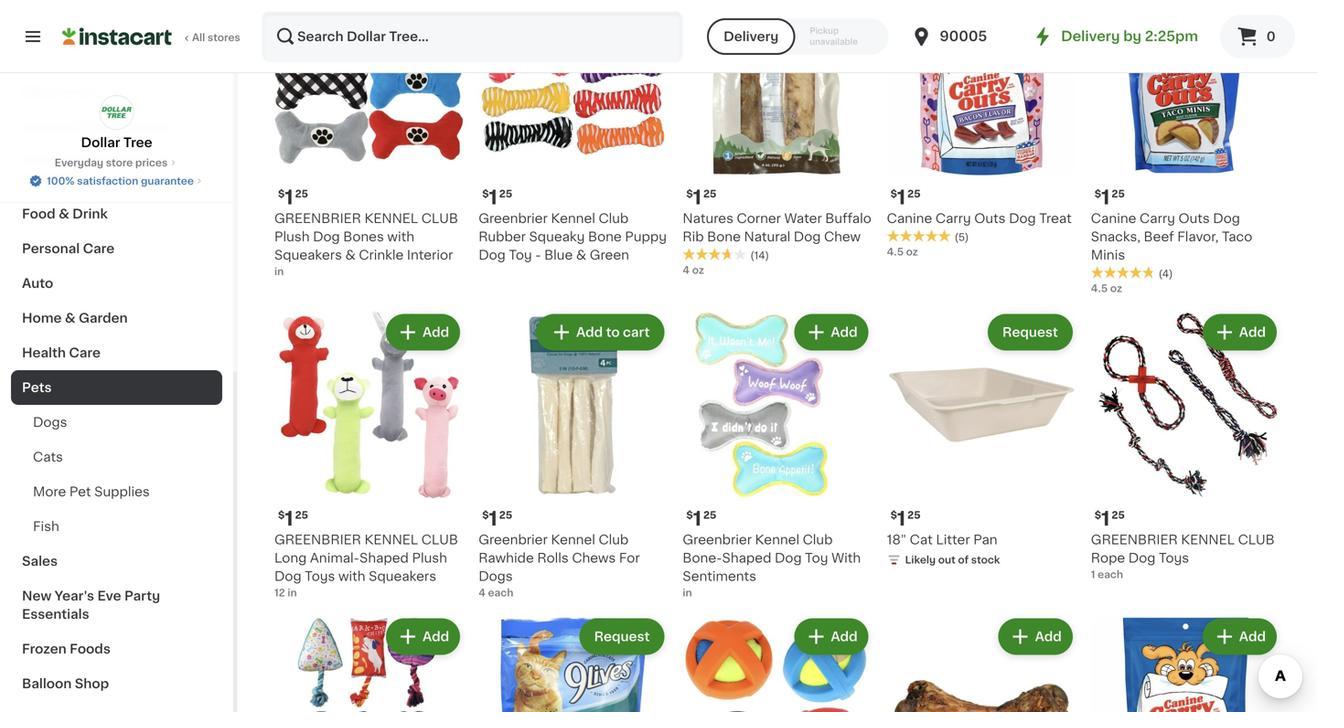 Task type: describe. For each thing, give the bounding box(es) containing it.
90005 button
[[911, 11, 1021, 62]]

sales link
[[11, 544, 222, 579]]

oz for canine carry outs dog treat
[[906, 247, 918, 257]]

accessories
[[90, 120, 172, 133]]

(4)
[[1159, 269, 1173, 279]]

12
[[274, 589, 285, 599]]

dogs inside greenbrier kennel club rawhide rolls chews for dogs 4 each
[[479, 571, 513, 584]]

all
[[192, 32, 205, 43]]

$ 1 25 for natures corner water buffalo rib bone natural dog chew
[[687, 188, 717, 207]]

$ for 18" cat litter pan
[[891, 511, 898, 521]]

cart
[[623, 326, 650, 339]]

balloon shop
[[22, 678, 109, 691]]

$ 1 25 for greenbrier kennel club bone-shaped dog toy with sentiments
[[687, 510, 717, 529]]

0 button
[[1221, 15, 1296, 59]]

dog inside greenbrier kennel club bone-shaped dog toy with sentiments in
[[775, 552, 802, 565]]

everyday store prices link
[[55, 156, 179, 170]]

home improvement & hardware
[[22, 155, 167, 186]]

100%
[[47, 176, 75, 186]]

0 vertical spatial request button
[[990, 316, 1071, 349]]

balloon shop link
[[11, 667, 222, 702]]

dog left the treat
[[1009, 212, 1036, 225]]

club for greenbrier kennel club rope dog toys
[[1239, 534, 1275, 547]]

buffalo
[[826, 212, 872, 225]]

shaped inside greenbrier kennel club bone-shaped dog toy with sentiments in
[[722, 552, 772, 565]]

animal-
[[310, 552, 360, 565]]

Search field
[[264, 13, 682, 60]]

crinkle
[[359, 249, 404, 262]]

pets
[[22, 382, 52, 394]]

outs for snacks,
[[1179, 212, 1210, 225]]

food & drink link
[[11, 197, 222, 231]]

garden
[[79, 312, 128, 325]]

sentiments
[[683, 571, 757, 583]]

service type group
[[707, 18, 889, 55]]

delivery for delivery by 2:25pm
[[1061, 30, 1120, 43]]

sales
[[22, 555, 58, 568]]

dollar tree logo image
[[99, 95, 134, 130]]

$ for natures corner water buffalo rib bone natural dog chew
[[687, 189, 693, 199]]

add to cart button
[[538, 316, 663, 349]]

$ 1 25 for canine carry outs dog treat
[[891, 188, 921, 207]]

$ for greenbrier kennel club bone-shaped dog toy with sentiments
[[687, 511, 693, 521]]

plush inside "greenbrier kennel club long animal-shaped plush dog toys with squeakers 12 in"
[[412, 552, 447, 565]]

by
[[1124, 30, 1142, 43]]

toys inside "greenbrier kennel club long animal-shaped plush dog toys with squeakers 12 in"
[[305, 571, 335, 583]]

guarantee
[[141, 176, 194, 186]]

$ for greenbrier kennel club plush dog bones with squeakers & crinkle interior
[[278, 189, 285, 199]]

$ for canine carry outs dog treat
[[891, 189, 898, 199]]

rawhide
[[479, 552, 534, 565]]

dogs link
[[11, 405, 222, 440]]

1 for 18" cat litter pan
[[898, 510, 906, 529]]

foods
[[70, 643, 111, 656]]

all stores link
[[62, 11, 242, 62]]

$ 1 25 for greenbrier kennel club plush dog bones with squeakers & crinkle interior
[[278, 188, 308, 207]]

25 for canine carry outs dog treat
[[908, 189, 921, 199]]

food
[[22, 208, 56, 221]]

canine carry outs dog treat
[[887, 212, 1072, 225]]

add inside button
[[576, 326, 603, 339]]

bone-
[[683, 552, 722, 565]]

greenbrier for plush
[[274, 212, 361, 225]]

dog inside 'greenbrier kennel club rubber squeaky bone puppy dog toy - blue & green'
[[479, 249, 506, 262]]

treat
[[1040, 212, 1072, 225]]

25 for greenbrier kennel club bone-shaped dog toy with sentiments
[[704, 511, 717, 521]]

greenbrier for rope
[[1091, 534, 1178, 547]]

flavor,
[[1178, 231, 1219, 243]]

dog inside "greenbrier kennel club long animal-shaped plush dog toys with squeakers 12 in"
[[274, 571, 302, 583]]

natures corner water buffalo rib bone natural dog chew
[[683, 212, 872, 243]]

$ 1 25 for greenbrier kennel club long animal-shaped plush dog toys with squeakers
[[278, 510, 308, 529]]

request button inside the product group
[[582, 621, 663, 654]]

new year's eve party essentials link
[[11, 579, 222, 632]]

4.5 oz for canine carry outs dog snacks, beef flavor, taco minis
[[1091, 284, 1123, 294]]

water
[[785, 212, 822, 225]]

personal care link
[[11, 231, 222, 266]]

fish
[[33, 521, 59, 533]]

club for toy
[[803, 534, 833, 547]]

1 for greenbrier kennel club long animal-shaped plush dog toys with squeakers
[[285, 510, 293, 529]]

apparel
[[22, 120, 73, 133]]

floral
[[22, 50, 59, 63]]

health care
[[22, 347, 101, 360]]

puppy
[[625, 231, 667, 243]]

kennel for shaped
[[755, 534, 800, 547]]

hardware
[[22, 173, 86, 186]]

canine for canine carry outs dog treat
[[887, 212, 933, 225]]

100% satisfaction guarantee
[[47, 176, 194, 186]]

toy inside 'greenbrier kennel club rubber squeaky bone puppy dog toy - blue & green'
[[509, 249, 532, 262]]

essentials
[[22, 608, 89, 621]]

frozen foods
[[22, 643, 111, 656]]

shaped inside "greenbrier kennel club long animal-shaped plush dog toys with squeakers 12 in"
[[360, 552, 409, 565]]

$ 1 25 for greenbrier kennel club rawhide rolls chews for dogs
[[482, 510, 513, 529]]

$ 1 25 for greenbrier kennel club rubber squeaky bone puppy dog toy - blue & green
[[482, 188, 513, 207]]

everyday store prices
[[55, 158, 168, 168]]

greenbrier for rawhide
[[479, 534, 548, 547]]

personal
[[22, 242, 80, 255]]

stores
[[208, 32, 240, 43]]

green
[[590, 249, 629, 262]]

kennel for rolls
[[551, 534, 596, 547]]

2:25pm
[[1145, 30, 1199, 43]]

more pet supplies
[[33, 486, 150, 499]]

cat
[[910, 534, 933, 547]]

bone for corner
[[707, 231, 741, 243]]

club for for
[[599, 534, 629, 547]]

to
[[606, 326, 620, 339]]

1 for canine carry outs dog snacks, beef flavor, taco minis
[[1102, 188, 1110, 207]]

more pet supplies link
[[11, 475, 222, 510]]

of
[[958, 556, 969, 566]]

each inside greenbrier kennel club rope dog toys 1 each
[[1098, 570, 1124, 580]]

year's
[[55, 590, 94, 603]]

apparel & accessories
[[22, 120, 172, 133]]

greenbrier kennel club bone-shaped dog toy with sentiments in
[[683, 534, 861, 599]]

$ 1 25 for greenbrier kennel club rope dog toys
[[1095, 510, 1125, 529]]

more
[[33, 486, 66, 499]]

supplies
[[94, 486, 150, 499]]

rope
[[1091, 552, 1126, 565]]

18"
[[887, 534, 907, 547]]

home improvement & hardware link
[[11, 144, 222, 197]]

kennel for squeaky
[[551, 212, 596, 225]]

club for greenbrier kennel club plush dog bones with squeakers & crinkle interior
[[422, 212, 458, 225]]

1 for greenbrier kennel club rope dog toys
[[1102, 510, 1110, 529]]

1 for natures corner water buffalo rib bone natural dog chew
[[693, 188, 702, 207]]

25 for greenbrier kennel club plush dog bones with squeakers & crinkle interior
[[295, 189, 308, 199]]

dollar
[[81, 136, 120, 149]]

chew
[[824, 231, 861, 243]]

store
[[106, 158, 133, 168]]

shop
[[75, 678, 109, 691]]

greenbrier for long
[[274, 534, 361, 547]]

health care link
[[11, 336, 222, 371]]

$ 1 25 for 18" cat litter pan
[[891, 510, 921, 529]]

auto link
[[11, 266, 222, 301]]

1 for canine carry outs dog treat
[[898, 188, 906, 207]]

snacks,
[[1091, 231, 1141, 243]]

100% satisfaction guarantee button
[[28, 170, 205, 188]]

delivery for delivery
[[724, 30, 779, 43]]



Task type: locate. For each thing, give the bounding box(es) containing it.
1 vertical spatial plush
[[412, 552, 447, 565]]

delivery button
[[707, 18, 795, 55]]

1 horizontal spatial 4.5
[[1091, 284, 1108, 294]]

25 for 18" cat litter pan
[[908, 511, 921, 521]]

0 horizontal spatial request
[[594, 631, 650, 644]]

kennel up sentiments
[[755, 534, 800, 547]]

kennel inside greenbrier kennel club plush dog bones with squeakers & crinkle interior in
[[365, 212, 418, 225]]

1 horizontal spatial bone
[[707, 231, 741, 243]]

1 horizontal spatial carry
[[1140, 212, 1176, 225]]

kennel inside greenbrier kennel club rawhide rolls chews for dogs 4 each
[[551, 534, 596, 547]]

1 for greenbrier kennel club rawhide rolls chews for dogs
[[489, 510, 498, 529]]

0 horizontal spatial with
[[338, 571, 366, 583]]

25 up long
[[295, 511, 308, 521]]

4.5 oz for canine carry outs dog treat
[[887, 247, 918, 257]]

0 vertical spatial plush
[[274, 231, 310, 243]]

bone down natures
[[707, 231, 741, 243]]

$ 1 25
[[278, 188, 308, 207], [687, 188, 717, 207], [482, 188, 513, 207], [891, 188, 921, 207], [1095, 188, 1125, 207], [278, 510, 308, 529], [687, 510, 717, 529], [482, 510, 513, 529], [891, 510, 921, 529], [1095, 510, 1125, 529]]

dog inside greenbrier kennel club rope dog toys 1 each
[[1129, 552, 1156, 565]]

dog up 12
[[274, 571, 302, 583]]

taco
[[1222, 231, 1253, 243]]

likely out of stock
[[905, 556, 1000, 566]]

rubber
[[479, 231, 526, 243]]

canine up snacks,
[[1091, 212, 1137, 225]]

0 horizontal spatial each
[[488, 589, 514, 599]]

dog inside greenbrier kennel club plush dog bones with squeakers & crinkle interior in
[[313, 231, 340, 243]]

-
[[536, 249, 541, 262]]

outs left the treat
[[975, 212, 1006, 225]]

& up guarantee on the left of page
[[157, 155, 167, 167]]

club inside greenbrier kennel club rawhide rolls chews for dogs 4 each
[[599, 534, 629, 547]]

pet
[[69, 486, 91, 499]]

plush left "rawhide"
[[412, 552, 447, 565]]

0 vertical spatial squeakers
[[274, 249, 342, 262]]

0 vertical spatial dogs
[[33, 416, 67, 429]]

1 up "rawhide"
[[489, 510, 498, 529]]

greenbrier up the bone-
[[683, 534, 752, 547]]

0 horizontal spatial shaped
[[360, 552, 409, 565]]

carry up "beef"
[[1140, 212, 1176, 225]]

product group
[[274, 0, 464, 279], [479, 0, 668, 264], [683, 0, 873, 278], [887, 0, 1077, 259], [1091, 0, 1281, 296], [274, 311, 464, 601], [479, 311, 668, 601], [683, 311, 873, 601], [887, 311, 1077, 572], [1091, 311, 1281, 583], [274, 616, 464, 713], [479, 616, 668, 713], [683, 616, 873, 713], [887, 616, 1077, 713], [1091, 616, 1281, 713]]

outs for treat
[[975, 212, 1006, 225]]

toys down animal-
[[305, 571, 335, 583]]

kennel for shaped
[[365, 534, 418, 547]]

club for greenbrier kennel club long animal-shaped plush dog toys with squeakers
[[422, 534, 458, 547]]

1 for greenbrier kennel club plush dog bones with squeakers & crinkle interior
[[285, 188, 293, 207]]

1 horizontal spatial toy
[[805, 552, 829, 565]]

greenbrier inside "greenbrier kennel club long animal-shaped plush dog toys with squeakers 12 in"
[[274, 534, 361, 547]]

0 vertical spatial each
[[1098, 570, 1124, 580]]

$ 1 25 up greenbrier kennel club plush dog bones with squeakers & crinkle interior in
[[278, 188, 308, 207]]

care down drink
[[83, 242, 115, 255]]

kennel inside "greenbrier kennel club long animal-shaped plush dog toys with squeakers 12 in"
[[365, 534, 418, 547]]

care inside personal care link
[[83, 242, 115, 255]]

food & drink
[[22, 208, 108, 221]]

1 vertical spatial 4.5
[[1091, 284, 1108, 294]]

squeakers inside "greenbrier kennel club long animal-shaped plush dog toys with squeakers 12 in"
[[369, 571, 437, 583]]

1 horizontal spatial in
[[288, 589, 297, 599]]

★★★★★
[[887, 230, 951, 243], [887, 230, 951, 243], [683, 248, 747, 261], [683, 248, 747, 261], [1091, 266, 1155, 279], [1091, 266, 1155, 279]]

care inside health care link
[[69, 347, 101, 360]]

$ for greenbrier kennel club rubber squeaky bone puppy dog toy - blue & green
[[482, 189, 489, 199]]

& inside home improvement & hardware
[[157, 155, 167, 167]]

25 for natures corner water buffalo rib bone natural dog chew
[[704, 189, 717, 199]]

& right the food
[[59, 208, 69, 221]]

1 vertical spatial 4
[[479, 589, 486, 599]]

with up crinkle
[[387, 231, 415, 243]]

in inside greenbrier kennel club plush dog bones with squeakers & crinkle interior in
[[274, 267, 284, 277]]

$ 1 25 up "rawhide"
[[482, 510, 513, 529]]

dog right rope
[[1129, 552, 1156, 565]]

drink
[[72, 208, 108, 221]]

plush inside greenbrier kennel club plush dog bones with squeakers & crinkle interior in
[[274, 231, 310, 243]]

home up hardware
[[22, 155, 62, 167]]

4 inside greenbrier kennel club rawhide rolls chews for dogs 4 each
[[479, 589, 486, 599]]

1 horizontal spatial 4.5 oz
[[1091, 284, 1123, 294]]

home inside home improvement & hardware
[[22, 155, 62, 167]]

squeakers inside greenbrier kennel club plush dog bones with squeakers & crinkle interior in
[[274, 249, 342, 262]]

canine
[[887, 212, 933, 225], [1091, 212, 1137, 225]]

greenbrier up rubber
[[479, 212, 548, 225]]

2 home from the top
[[22, 312, 62, 325]]

toy left - at the left
[[509, 249, 532, 262]]

25 for greenbrier kennel club rubber squeaky bone puppy dog toy - blue & green
[[499, 189, 513, 199]]

0 horizontal spatial bone
[[588, 231, 622, 243]]

squeaky
[[529, 231, 585, 243]]

& up dollar
[[76, 120, 87, 133]]

$ for greenbrier kennel club rawhide rolls chews for dogs
[[482, 511, 489, 521]]

25 for canine carry outs dog snacks, beef flavor, taco minis
[[1112, 189, 1125, 199]]

1 up rubber
[[489, 188, 498, 207]]

None search field
[[262, 11, 684, 62]]

club inside greenbrier kennel club rope dog toys 1 each
[[1239, 534, 1275, 547]]

kennel up squeaky
[[551, 212, 596, 225]]

4 down rib
[[683, 265, 690, 275]]

1 home from the top
[[22, 155, 62, 167]]

25 up rope
[[1112, 511, 1125, 521]]

2 vertical spatial oz
[[1111, 284, 1123, 294]]

outs inside canine carry outs dog snacks, beef flavor, taco minis
[[1179, 212, 1210, 225]]

request button
[[990, 316, 1071, 349], [582, 621, 663, 654]]

4 oz
[[683, 265, 704, 275]]

2 bone from the left
[[588, 231, 622, 243]]

1 for greenbrier kennel club bone-shaped dog toy with sentiments
[[693, 510, 702, 529]]

0 vertical spatial 4
[[683, 265, 690, 275]]

0 horizontal spatial delivery
[[724, 30, 779, 43]]

kennel inside greenbrier kennel club bone-shaped dog toy with sentiments in
[[755, 534, 800, 547]]

care for personal care
[[83, 242, 115, 255]]

25 up cat
[[908, 511, 921, 521]]

1 horizontal spatial 4
[[683, 265, 690, 275]]

carry for snacks,
[[1140, 212, 1176, 225]]

1 horizontal spatial toys
[[1159, 552, 1190, 565]]

0 horizontal spatial 4
[[479, 589, 486, 599]]

$ 1 25 up rope
[[1095, 510, 1125, 529]]

eve
[[97, 590, 121, 603]]

kennel inside greenbrier kennel club rope dog toys 1 each
[[1181, 534, 1235, 547]]

oz down rib
[[692, 265, 704, 275]]

0 vertical spatial care
[[83, 242, 115, 255]]

$ 1 25 up rubber
[[482, 188, 513, 207]]

instacart logo image
[[62, 26, 172, 48]]

care down home & garden
[[69, 347, 101, 360]]

0 horizontal spatial toys
[[305, 571, 335, 583]]

home up health
[[22, 312, 62, 325]]

1 vertical spatial toy
[[805, 552, 829, 565]]

pets link
[[11, 371, 222, 405]]

canine right buffalo
[[887, 212, 933, 225]]

1 shaped from the left
[[360, 552, 409, 565]]

& inside greenbrier kennel club plush dog bones with squeakers & crinkle interior in
[[345, 249, 356, 262]]

in inside greenbrier kennel club bone-shaped dog toy with sentiments in
[[683, 589, 692, 599]]

kennel for bones
[[365, 212, 418, 225]]

home & garden
[[22, 312, 128, 325]]

care for health care
[[69, 347, 101, 360]]

dogs down "rawhide"
[[479, 571, 513, 584]]

in inside "greenbrier kennel club long animal-shaped plush dog toys with squeakers 12 in"
[[288, 589, 297, 599]]

each
[[1098, 570, 1124, 580], [488, 589, 514, 599]]

greenbrier
[[479, 212, 548, 225], [683, 534, 752, 547], [479, 534, 548, 547]]

in
[[274, 267, 284, 277], [288, 589, 297, 599], [683, 589, 692, 599]]

dog down rubber
[[479, 249, 506, 262]]

cats
[[33, 451, 63, 464]]

greenbrier inside greenbrier kennel club plush dog bones with squeakers & crinkle interior in
[[274, 212, 361, 225]]

greenbrier up "rawhide"
[[479, 534, 548, 547]]

$ for greenbrier kennel club long animal-shaped plush dog toys with squeakers
[[278, 511, 285, 521]]

4.5 for canine carry outs dog snacks, beef flavor, taco minis
[[1091, 284, 1108, 294]]

18" cat litter pan
[[887, 534, 998, 547]]

home
[[22, 155, 62, 167], [22, 312, 62, 325]]

toy left with
[[805, 552, 829, 565]]

each down rope
[[1098, 570, 1124, 580]]

beef
[[1144, 231, 1175, 243]]

bone
[[707, 231, 741, 243], [588, 231, 622, 243]]

25
[[295, 189, 308, 199], [704, 189, 717, 199], [499, 189, 513, 199], [908, 189, 921, 199], [1112, 189, 1125, 199], [295, 511, 308, 521], [704, 511, 717, 521], [499, 511, 513, 521], [908, 511, 921, 521], [1112, 511, 1125, 521]]

greenbrier kennel club rawhide rolls chews for dogs 4 each
[[479, 534, 640, 599]]

litter
[[936, 534, 970, 547]]

25 for greenbrier kennel club rope dog toys
[[1112, 511, 1125, 521]]

2 carry from the left
[[1140, 212, 1176, 225]]

1 horizontal spatial squeakers
[[369, 571, 437, 583]]

$ 1 25 for canine carry outs dog snacks, beef flavor, taco minis
[[1095, 188, 1125, 207]]

0 vertical spatial 4.5
[[887, 247, 904, 257]]

1 up the bone-
[[693, 510, 702, 529]]

greenbrier inside greenbrier kennel club bone-shaped dog toy with sentiments in
[[683, 534, 752, 547]]

0 horizontal spatial request button
[[582, 621, 663, 654]]

25 up the bone-
[[704, 511, 717, 521]]

tree
[[123, 136, 152, 149]]

1 horizontal spatial dogs
[[479, 571, 513, 584]]

shaped
[[360, 552, 409, 565], [722, 552, 772, 565]]

25 for greenbrier kennel club long animal-shaped plush dog toys with squeakers
[[295, 511, 308, 521]]

1 vertical spatial request
[[594, 631, 650, 644]]

kennel up rolls
[[551, 534, 596, 547]]

2 canine from the left
[[1091, 212, 1137, 225]]

1 vertical spatial toys
[[305, 571, 335, 583]]

plush left bones
[[274, 231, 310, 243]]

each down "rawhide"
[[488, 589, 514, 599]]

$ 1 25 up the canine carry outs dog treat
[[891, 188, 921, 207]]

1 down rope
[[1091, 570, 1096, 580]]

oz down "minis"
[[1111, 284, 1123, 294]]

dog left bones
[[313, 231, 340, 243]]

0 horizontal spatial canine
[[887, 212, 933, 225]]

0 horizontal spatial outs
[[975, 212, 1006, 225]]

$ for canine carry outs dog snacks, beef flavor, taco minis
[[1095, 189, 1102, 199]]

oz for canine carry outs dog snacks, beef flavor, taco minis
[[1111, 284, 1123, 294]]

dog up taco
[[1214, 212, 1241, 225]]

0 horizontal spatial plush
[[274, 231, 310, 243]]

dog down water
[[794, 231, 821, 243]]

1 vertical spatial 4.5 oz
[[1091, 284, 1123, 294]]

greenbrier kennel club rope dog toys 1 each
[[1091, 534, 1275, 580]]

add to cart
[[576, 326, 650, 339]]

with
[[832, 552, 861, 565]]

kennel for toys
[[1181, 534, 1235, 547]]

1 horizontal spatial request button
[[990, 316, 1071, 349]]

bone inside natures corner water buffalo rib bone natural dog chew
[[707, 231, 741, 243]]

satisfaction
[[77, 176, 138, 186]]

squeakers
[[274, 249, 342, 262], [369, 571, 437, 583]]

minis
[[1091, 249, 1126, 262]]

personal care
[[22, 242, 115, 255]]

dog
[[1009, 212, 1036, 225], [1214, 212, 1241, 225], [313, 231, 340, 243], [794, 231, 821, 243], [479, 249, 506, 262], [775, 552, 802, 565], [1129, 552, 1156, 565], [274, 571, 302, 583]]

home for home & garden
[[22, 312, 62, 325]]

dog left with
[[775, 552, 802, 565]]

1 vertical spatial request button
[[582, 621, 663, 654]]

toys inside greenbrier kennel club rope dog toys 1 each
[[1159, 552, 1190, 565]]

0 horizontal spatial in
[[274, 267, 284, 277]]

& inside 'link'
[[76, 120, 87, 133]]

everyday
[[55, 158, 103, 168]]

25 up greenbrier kennel club plush dog bones with squeakers & crinkle interior in
[[295, 189, 308, 199]]

1 vertical spatial home
[[22, 312, 62, 325]]

0 horizontal spatial carry
[[936, 212, 971, 225]]

0 vertical spatial toy
[[509, 249, 532, 262]]

bone up the green
[[588, 231, 622, 243]]

4.5 down the canine carry outs dog treat
[[887, 247, 904, 257]]

$ 1 25 up snacks,
[[1095, 188, 1125, 207]]

improvement
[[65, 155, 154, 167]]

0 vertical spatial with
[[387, 231, 415, 243]]

greenbrier kennel club plush dog bones with squeakers & crinkle interior in
[[274, 212, 458, 277]]

balloon
[[22, 678, 72, 691]]

4
[[683, 265, 690, 275], [479, 589, 486, 599]]

club for puppy
[[599, 212, 629, 225]]

& right blue
[[576, 249, 587, 262]]

0 vertical spatial home
[[22, 155, 62, 167]]

$ for greenbrier kennel club rope dog toys
[[1095, 511, 1102, 521]]

carry inside canine carry outs dog snacks, beef flavor, taco minis
[[1140, 212, 1176, 225]]

$ 1 25 up the bone-
[[687, 510, 717, 529]]

electronics
[[22, 85, 97, 98]]

pan
[[974, 534, 998, 547]]

1 inside greenbrier kennel club rope dog toys 1 each
[[1091, 570, 1096, 580]]

1 canine from the left
[[887, 212, 933, 225]]

dog inside natures corner water buffalo rib bone natural dog chew
[[794, 231, 821, 243]]

0 vertical spatial oz
[[906, 247, 918, 257]]

care
[[83, 242, 115, 255], [69, 347, 101, 360]]

with inside "greenbrier kennel club long animal-shaped plush dog toys with squeakers 12 in"
[[338, 571, 366, 583]]

1 vertical spatial each
[[488, 589, 514, 599]]

long
[[274, 552, 307, 565]]

canine for canine carry outs dog snacks, beef flavor, taco minis
[[1091, 212, 1137, 225]]

new year's eve party essentials
[[22, 590, 160, 621]]

natural
[[744, 231, 791, 243]]

0 horizontal spatial dogs
[[33, 416, 67, 429]]

$ 1 25 up natures
[[687, 188, 717, 207]]

4.5 down "minis"
[[1091, 284, 1108, 294]]

kennel
[[365, 212, 418, 225], [365, 534, 418, 547], [1181, 534, 1235, 547]]

1 horizontal spatial request
[[1003, 326, 1058, 339]]

25 up snacks,
[[1112, 189, 1125, 199]]

floral link
[[11, 39, 222, 74]]

rib
[[683, 231, 704, 243]]

bone for kennel
[[588, 231, 622, 243]]

dogs up 'cats'
[[33, 416, 67, 429]]

interior
[[407, 249, 453, 262]]

carry up (5)
[[936, 212, 971, 225]]

greenbrier up bones
[[274, 212, 361, 225]]

0 vertical spatial request
[[1003, 326, 1058, 339]]

greenbrier inside greenbrier kennel club rope dog toys 1 each
[[1091, 534, 1178, 547]]

1 horizontal spatial canine
[[1091, 212, 1137, 225]]

all stores
[[192, 32, 240, 43]]

greenbrier up rope
[[1091, 534, 1178, 547]]

1 up 18"
[[898, 510, 906, 529]]

4.5 for canine carry outs dog treat
[[887, 247, 904, 257]]

1 vertical spatial with
[[338, 571, 366, 583]]

1 bone from the left
[[707, 231, 741, 243]]

with inside greenbrier kennel club plush dog bones with squeakers & crinkle interior in
[[387, 231, 415, 243]]

delivery by 2:25pm link
[[1032, 26, 1199, 48]]

greenbrier for bone-
[[683, 534, 752, 547]]

4.5 oz down the canine carry outs dog treat
[[887, 247, 918, 257]]

kennel inside 'greenbrier kennel club rubber squeaky bone puppy dog toy - blue & green'
[[551, 212, 596, 225]]

toy inside greenbrier kennel club bone-shaped dog toy with sentiments in
[[805, 552, 829, 565]]

oz down the canine carry outs dog treat
[[906, 247, 918, 257]]

club up 'for'
[[599, 534, 629, 547]]

greenbrier
[[274, 212, 361, 225], [274, 534, 361, 547], [1091, 534, 1178, 547]]

& inside 'greenbrier kennel club rubber squeaky bone puppy dog toy - blue & green'
[[576, 249, 587, 262]]

stock
[[972, 556, 1000, 566]]

toys right rope
[[1159, 552, 1190, 565]]

oz
[[906, 247, 918, 257], [692, 265, 704, 275], [1111, 284, 1123, 294]]

4.5 oz down "minis"
[[1091, 284, 1123, 294]]

outs up flavor,
[[1179, 212, 1210, 225]]

2 horizontal spatial in
[[683, 589, 692, 599]]

greenbrier inside greenbrier kennel club rawhide rolls chews for dogs 4 each
[[479, 534, 548, 547]]

1 up long
[[285, 510, 293, 529]]

& left garden
[[65, 312, 76, 325]]

1 up the canine carry outs dog treat
[[898, 188, 906, 207]]

0 vertical spatial 4.5 oz
[[887, 247, 918, 257]]

0 horizontal spatial toy
[[509, 249, 532, 262]]

4 down "rawhide"
[[479, 589, 486, 599]]

1 horizontal spatial with
[[387, 231, 415, 243]]

frozen
[[22, 643, 67, 656]]

club inside greenbrier kennel club plush dog bones with squeakers & crinkle interior in
[[422, 212, 458, 225]]

dog inside canine carry outs dog snacks, beef flavor, taco minis
[[1214, 212, 1241, 225]]

0 horizontal spatial squeakers
[[274, 249, 342, 262]]

delivery
[[1061, 30, 1120, 43], [724, 30, 779, 43]]

$ 1 25 up long
[[278, 510, 308, 529]]

blue
[[544, 249, 573, 262]]

25 for greenbrier kennel club rawhide rolls chews for dogs
[[499, 511, 513, 521]]

home & garden link
[[11, 301, 222, 336]]

greenbrier inside 'greenbrier kennel club rubber squeaky bone puppy dog toy - blue & green'
[[479, 212, 548, 225]]

cats link
[[11, 440, 222, 475]]

1 up rope
[[1102, 510, 1110, 529]]

1 vertical spatial squeakers
[[369, 571, 437, 583]]

2 shaped from the left
[[722, 552, 772, 565]]

1 horizontal spatial shaped
[[722, 552, 772, 565]]

1 horizontal spatial oz
[[906, 247, 918, 257]]

1 up natures
[[693, 188, 702, 207]]

0 horizontal spatial oz
[[692, 265, 704, 275]]

oz for natures corner water buffalo rib bone natural dog chew
[[692, 265, 704, 275]]

25 up natures
[[704, 189, 717, 199]]

2 horizontal spatial oz
[[1111, 284, 1123, 294]]

25 up "rawhide"
[[499, 511, 513, 521]]

1 up snacks,
[[1102, 188, 1110, 207]]

carry for treat
[[936, 212, 971, 225]]

greenbrier for rubber
[[479, 212, 548, 225]]

1 vertical spatial oz
[[692, 265, 704, 275]]

1 for greenbrier kennel club rubber squeaky bone puppy dog toy - blue & green
[[489, 188, 498, 207]]

(5)
[[955, 232, 969, 242]]

1 horizontal spatial delivery
[[1061, 30, 1120, 43]]

club inside 'greenbrier kennel club rubber squeaky bone puppy dog toy - blue & green'
[[599, 212, 629, 225]]

1 vertical spatial care
[[69, 347, 101, 360]]

product group containing request
[[479, 616, 668, 713]]

1 horizontal spatial plush
[[412, 552, 447, 565]]

bones
[[343, 231, 384, 243]]

club inside greenbrier kennel club bone-shaped dog toy with sentiments in
[[803, 534, 833, 547]]

with down animal-
[[338, 571, 366, 583]]

1 horizontal spatial each
[[1098, 570, 1124, 580]]

4.5
[[887, 247, 904, 257], [1091, 284, 1108, 294]]

2 outs from the left
[[1179, 212, 1210, 225]]

canine inside canine carry outs dog snacks, beef flavor, taco minis
[[1091, 212, 1137, 225]]

club up the green
[[599, 212, 629, 225]]

1 up greenbrier kennel club plush dog bones with squeakers & crinkle interior in
[[285, 188, 293, 207]]

each inside greenbrier kennel club rawhide rolls chews for dogs 4 each
[[488, 589, 514, 599]]

0 vertical spatial toys
[[1159, 552, 1190, 565]]

0 horizontal spatial 4.5
[[887, 247, 904, 257]]

bone inside 'greenbrier kennel club rubber squeaky bone puppy dog toy - blue & green'
[[588, 231, 622, 243]]

$ 1 25 up 18"
[[891, 510, 921, 529]]

prices
[[135, 158, 168, 168]]

greenbrier up animal-
[[274, 534, 361, 547]]

1 outs from the left
[[975, 212, 1006, 225]]

1 vertical spatial dogs
[[479, 571, 513, 584]]

plush
[[274, 231, 310, 243], [412, 552, 447, 565]]

home for home improvement & hardware
[[22, 155, 62, 167]]

natures
[[683, 212, 734, 225]]

1 horizontal spatial outs
[[1179, 212, 1210, 225]]

club up with
[[803, 534, 833, 547]]

delivery inside button
[[724, 30, 779, 43]]

0 horizontal spatial 4.5 oz
[[887, 247, 918, 257]]

1 carry from the left
[[936, 212, 971, 225]]

25 up rubber
[[499, 189, 513, 199]]

& down bones
[[345, 249, 356, 262]]

frozen foods link
[[11, 632, 222, 667]]

outs
[[975, 212, 1006, 225], [1179, 212, 1210, 225]]

club inside "greenbrier kennel club long animal-shaped plush dog toys with squeakers 12 in"
[[422, 534, 458, 547]]

25 up the canine carry outs dog treat
[[908, 189, 921, 199]]

auto
[[22, 277, 53, 290]]

likely
[[905, 556, 936, 566]]



Task type: vqa. For each thing, say whether or not it's contained in the screenshot.
the Kennel for Squeaky
yes



